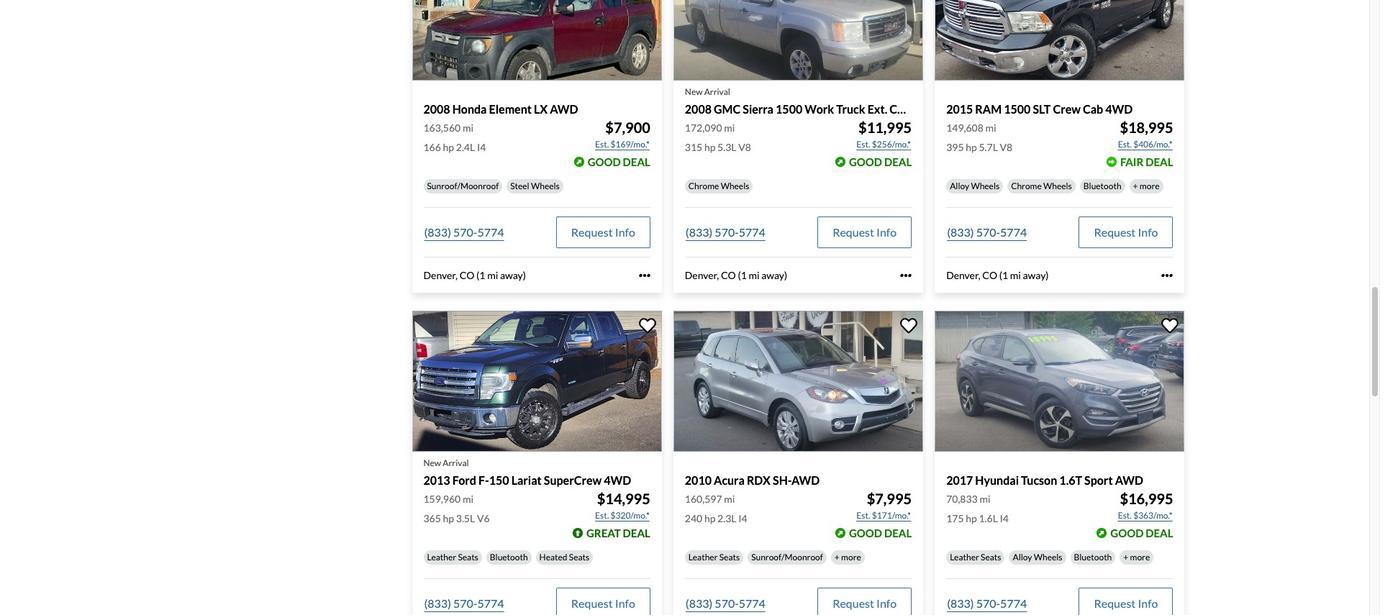 Task type: describe. For each thing, give the bounding box(es) containing it.
2 (1 from the left
[[738, 269, 747, 281]]

175
[[946, 512, 964, 524]]

gray 2010 acura rdx sh-awd suv / crossover all-wheel drive 5-speed automatic image
[[673, 311, 923, 452]]

new for 2008
[[685, 86, 703, 97]]

great
[[586, 527, 621, 540]]

wheels for leather seats
[[1034, 552, 1062, 563]]

hp for $7,900
[[443, 141, 454, 153]]

denver, co (1 mi away) for $18,995
[[946, 269, 1049, 281]]

black 2015 ram 1500 slt crew cab 4wd pickup truck four-wheel drive 8-speed automatic image
[[935, 0, 1185, 80]]

good for $7,900
[[588, 155, 621, 168]]

1.6l
[[979, 512, 998, 524]]

$320/mo.*
[[611, 510, 650, 521]]

hyundai
[[975, 473, 1019, 487]]

149,608 mi 395 hp 5.7l v8
[[946, 121, 1012, 153]]

work
[[805, 102, 834, 116]]

(1 for $18,995
[[999, 269, 1008, 281]]

i4 for $7,900
[[477, 141, 486, 153]]

$7,995 est. $171/mo.*
[[856, 490, 912, 521]]

150
[[489, 473, 509, 487]]

seats for $7,995
[[719, 552, 740, 563]]

honda
[[452, 102, 487, 116]]

2 seats from the left
[[569, 552, 589, 563]]

request for $7,995
[[833, 596, 874, 610]]

(833) 570-5774 for $7,995
[[686, 596, 765, 610]]

0 horizontal spatial alloy wheels
[[950, 180, 1000, 191]]

wheels for alloy wheels
[[1043, 180, 1072, 191]]

wheels for sunroof/moonroof
[[531, 180, 560, 191]]

heated
[[539, 552, 567, 563]]

2017
[[946, 473, 973, 487]]

2015
[[946, 102, 973, 116]]

leather seats for $7,995
[[688, 552, 740, 563]]

5.3l
[[717, 141, 736, 153]]

great deal
[[586, 527, 650, 540]]

2010 acura rdx sh-awd
[[685, 473, 820, 487]]

i4 for $16,995
[[1000, 512, 1009, 524]]

2013
[[423, 473, 450, 487]]

truck
[[836, 102, 865, 116]]

denver, for $7,900
[[423, 269, 458, 281]]

heated seats
[[539, 552, 589, 563]]

fair deal
[[1120, 155, 1173, 168]]

$7,900 est. $169/mo.*
[[595, 119, 650, 149]]

blue 2013 ford f-150 lariat supercrew 4wd pickup truck four-wheel drive 6-speed automatic image
[[412, 311, 662, 452]]

hp for $7,995
[[704, 512, 715, 524]]

2017 hyundai tucson 1.6t sport awd
[[946, 473, 1143, 487]]

2 ellipsis h image from the left
[[900, 270, 912, 281]]

1.6t
[[1059, 473, 1082, 487]]

163,560 mi 166 hp 2.4l i4
[[423, 121, 486, 153]]

cab inside new arrival 2008 gmc sierra 1500 work truck ext. cab 4wd
[[890, 102, 910, 116]]

mi for $18,995
[[985, 121, 996, 134]]

2010
[[685, 473, 712, 487]]

2 chrome from the left
[[1011, 180, 1042, 191]]

$16,995 est. $363/mo.*
[[1118, 490, 1173, 521]]

est. $171/mo.* button
[[856, 509, 912, 523]]

v8 for $11,995
[[738, 141, 751, 153]]

mi for $7,995
[[724, 493, 735, 505]]

mi for $11,995
[[724, 121, 735, 134]]

149,608
[[946, 121, 983, 134]]

awd for 2010 acura rdx sh-awd
[[791, 473, 820, 487]]

mi for $7,900
[[463, 121, 473, 134]]

red 2008 honda element lx awd suv / crossover all-wheel drive 5-speed automatic image
[[412, 0, 662, 80]]

5774 for $7,995
[[739, 596, 765, 610]]

$171/mo.*
[[872, 510, 911, 521]]

good for $16,995
[[1110, 527, 1144, 540]]

159,960
[[423, 493, 461, 505]]

sh-
[[773, 473, 791, 487]]

deal for $7,900
[[623, 155, 650, 168]]

1 horizontal spatial alloy wheels
[[1013, 552, 1062, 563]]

1 chrome from the left
[[688, 180, 719, 191]]

166
[[423, 141, 441, 153]]

5774 for $14,995
[[477, 596, 504, 610]]

deal for $14,995
[[623, 527, 650, 540]]

5.7l
[[979, 141, 998, 153]]

$169/mo.*
[[611, 139, 650, 149]]

ford
[[452, 473, 476, 487]]

ellipsis h image for $7,900
[[639, 270, 650, 281]]

fair
[[1120, 155, 1144, 168]]

$16,995
[[1120, 490, 1173, 507]]

+ more down est. $171/mo.* 'button'
[[835, 552, 861, 563]]

+ for leather seats
[[1123, 552, 1128, 563]]

denver, co (1 mi away) for $7,900
[[423, 269, 526, 281]]

supercrew
[[544, 473, 602, 487]]

est. for $11,995
[[856, 139, 870, 149]]

est. $406/mo.* button
[[1117, 137, 1173, 152]]

4wd inside new arrival 2008 gmc sierra 1500 work truck ext. cab 4wd
[[912, 102, 939, 116]]

request info button for $14,995
[[556, 588, 650, 615]]

est. for $14,995
[[595, 510, 609, 521]]

rdx
[[747, 473, 771, 487]]

f-
[[478, 473, 489, 487]]

$18,995 est. $406/mo.*
[[1118, 119, 1173, 149]]

1 vertical spatial sunroof/moonroof
[[751, 552, 823, 563]]

70,833 mi 175 hp 1.6l i4
[[946, 493, 1009, 524]]

v8 for $18,995
[[1000, 141, 1012, 153]]

info for $7,995
[[876, 596, 897, 610]]

leather seats for $16,995
[[950, 552, 1001, 563]]

seats for $16,995
[[981, 552, 1001, 563]]

hp for $18,995
[[966, 141, 977, 153]]

request info button for $11,995
[[817, 216, 912, 248]]

more down est. $171/mo.* 'button'
[[841, 552, 861, 563]]

lariat
[[511, 473, 542, 487]]

$7,900
[[605, 119, 650, 136]]

i4 for $7,995
[[738, 512, 747, 524]]

steel
[[510, 180, 529, 191]]

blue 2017 hyundai tucson 1.6t sport awd suv / crossover all-wheel drive 7-speed automatic image
[[935, 311, 1185, 452]]

$256/mo.*
[[872, 139, 911, 149]]

ram
[[975, 102, 1002, 116]]

2.3l
[[717, 512, 736, 524]]

172,090 mi 315 hp 5.3l v8
[[685, 121, 751, 153]]

0 horizontal spatial +
[[835, 552, 840, 563]]

$11,995 est. $256/mo.*
[[856, 119, 912, 149]]

deal for $11,995
[[884, 155, 912, 168]]

more for alloy wheels
[[1130, 552, 1150, 563]]

request info button for $16,995
[[1079, 588, 1173, 615]]

est. for $16,995
[[1118, 510, 1132, 521]]

deal for $18,995
[[1146, 155, 1173, 168]]

v6
[[477, 512, 490, 524]]

2 co from the left
[[721, 269, 736, 281]]

$18,995
[[1120, 119, 1173, 136]]

bluetooth for alloy wheels
[[1083, 180, 1121, 191]]

good deal for $7,900
[[588, 155, 650, 168]]

hp for $14,995
[[443, 512, 454, 524]]

more for chrome wheels
[[1140, 180, 1160, 191]]

2 chrome wheels from the left
[[1011, 180, 1072, 191]]

(833) 570-5774 button for $7,995
[[685, 588, 766, 615]]

away) for $7,900
[[500, 269, 526, 281]]

request info for $16,995
[[1094, 596, 1158, 610]]

sierra
[[743, 102, 773, 116]]

$363/mo.*
[[1133, 510, 1172, 521]]

+ more for leather seats
[[1123, 552, 1150, 563]]

3.5l
[[456, 512, 475, 524]]

(833) 570-5774 button for $11,995
[[685, 216, 766, 248]]

(833) for $11,995
[[686, 225, 713, 239]]

denver, for $18,995
[[946, 269, 980, 281]]

2008 honda element lx awd
[[423, 102, 578, 116]]

bluetooth for leather seats
[[1074, 552, 1112, 563]]

gmc
[[714, 102, 741, 116]]

request info button for $7,995
[[817, 588, 912, 615]]

0 vertical spatial sunroof/moonroof
[[427, 180, 499, 191]]



Task type: vqa. For each thing, say whether or not it's contained in the screenshot.
2023.
no



Task type: locate. For each thing, give the bounding box(es) containing it.
awd up $16,995
[[1115, 473, 1143, 487]]

v8 right 5.3l
[[738, 141, 751, 153]]

2 cab from the left
[[1083, 102, 1103, 116]]

new arrival 2013 ford f-150 lariat supercrew 4wd
[[423, 457, 631, 487]]

i4 right 2.3l
[[738, 512, 747, 524]]

4wd up $18,995
[[1105, 102, 1133, 116]]

240
[[685, 512, 702, 524]]

2 horizontal spatial leather
[[950, 552, 979, 563]]

new for 2013
[[423, 457, 441, 468]]

(1 for $7,900
[[476, 269, 485, 281]]

2 2008 from the left
[[685, 102, 712, 116]]

info for $11,995
[[876, 225, 897, 239]]

hp inside 70,833 mi 175 hp 1.6l i4
[[966, 512, 977, 524]]

1 ellipsis h image from the left
[[639, 270, 650, 281]]

leather seats down 1.6l
[[950, 552, 1001, 563]]

(833) 570-5774 for $16,995
[[947, 596, 1027, 610]]

deal for $7,995
[[884, 527, 912, 540]]

1 horizontal spatial +
[[1123, 552, 1128, 563]]

mi for $16,995
[[980, 493, 990, 505]]

request for $14,995
[[571, 596, 613, 610]]

$406/mo.*
[[1133, 139, 1172, 149]]

172,090
[[685, 121, 722, 134]]

0 vertical spatial alloy wheels
[[950, 180, 1000, 191]]

(833) 570-5774 for $11,995
[[686, 225, 765, 239]]

160,597
[[685, 493, 722, 505]]

good down est. $363/mo.* button
[[1110, 527, 1144, 540]]

leather for $7,995
[[688, 552, 718, 563]]

chrome down 149,608 mi 395 hp 5.7l v8
[[1011, 180, 1042, 191]]

1 horizontal spatial 4wd
[[912, 102, 939, 116]]

awd
[[550, 102, 578, 116], [791, 473, 820, 487], [1115, 473, 1143, 487]]

1 horizontal spatial ellipsis h image
[[900, 270, 912, 281]]

leather for $16,995
[[950, 552, 979, 563]]

2 horizontal spatial ellipsis h image
[[1162, 270, 1173, 281]]

(1
[[476, 269, 485, 281], [738, 269, 747, 281], [999, 269, 1008, 281]]

v8 right 5.7l
[[1000, 141, 1012, 153]]

i4 right 1.6l
[[1000, 512, 1009, 524]]

1 cab from the left
[[890, 102, 910, 116]]

mi inside '172,090 mi 315 hp 5.3l v8'
[[724, 121, 735, 134]]

away)
[[500, 269, 526, 281], [761, 269, 787, 281], [1023, 269, 1049, 281]]

3 seats from the left
[[719, 552, 740, 563]]

mi inside 163,560 mi 166 hp 2.4l i4
[[463, 121, 473, 134]]

1 horizontal spatial alloy
[[1013, 552, 1032, 563]]

i4 inside 70,833 mi 175 hp 1.6l i4
[[1000, 512, 1009, 524]]

more down fair deal on the top right of the page
[[1140, 180, 1160, 191]]

good for $7,995
[[849, 527, 882, 540]]

0 vertical spatial alloy
[[950, 180, 969, 191]]

co for $7,900
[[460, 269, 474, 281]]

est. for $7,900
[[595, 139, 609, 149]]

good deal for $11,995
[[849, 155, 912, 168]]

hp right 166
[[443, 141, 454, 153]]

leather for $14,995
[[427, 552, 456, 563]]

est. $256/mo.* button
[[856, 137, 912, 152]]

est. down $16,995
[[1118, 510, 1132, 521]]

(833) 570-5774 for $14,995
[[424, 596, 504, 610]]

seats for $14,995
[[458, 552, 478, 563]]

1 horizontal spatial i4
[[738, 512, 747, 524]]

3 ellipsis h image from the left
[[1162, 270, 1173, 281]]

395
[[946, 141, 964, 153]]

$11,995
[[858, 119, 912, 136]]

crew
[[1053, 102, 1081, 116]]

new up 172,090
[[685, 86, 703, 97]]

4 seats from the left
[[981, 552, 1001, 563]]

0 horizontal spatial co
[[460, 269, 474, 281]]

deal down $406/mo.*
[[1146, 155, 1173, 168]]

good down est. $169/mo.* button
[[588, 155, 621, 168]]

seats right the heated
[[569, 552, 589, 563]]

hp for $11,995
[[704, 141, 715, 153]]

0 horizontal spatial alloy
[[950, 180, 969, 191]]

+ more down est. $363/mo.* button
[[1123, 552, 1150, 563]]

2 leather seats from the left
[[688, 552, 740, 563]]

1 vertical spatial alloy
[[1013, 552, 1032, 563]]

est. up fair
[[1118, 139, 1132, 149]]

v8 inside 149,608 mi 395 hp 5.7l v8
[[1000, 141, 1012, 153]]

+ more down fair deal on the top right of the page
[[1133, 180, 1160, 191]]

2 horizontal spatial i4
[[1000, 512, 1009, 524]]

gray 2008 gmc sierra 1500 work truck ext. cab 4wd pickup truck four-wheel drive 4-speed automatic image
[[673, 0, 923, 80]]

2 horizontal spatial +
[[1133, 180, 1138, 191]]

1 horizontal spatial leather
[[688, 552, 718, 563]]

est. left "$169/mo.*"
[[595, 139, 609, 149]]

bluetooth
[[1083, 180, 1121, 191], [490, 552, 528, 563], [1074, 552, 1112, 563]]

leather down 175
[[950, 552, 979, 563]]

hp inside '160,597 mi 240 hp 2.3l i4'
[[704, 512, 715, 524]]

2 1500 from the left
[[1004, 102, 1031, 116]]

steel wheels
[[510, 180, 560, 191]]

0 horizontal spatial (1
[[476, 269, 485, 281]]

2015 ram 1500 slt crew cab 4wd
[[946, 102, 1133, 116]]

1 horizontal spatial awd
[[791, 473, 820, 487]]

$14,995
[[597, 490, 650, 507]]

2008 up 172,090
[[685, 102, 712, 116]]

leather seats down 2.3l
[[688, 552, 740, 563]]

0 vertical spatial arrival
[[704, 86, 730, 97]]

ext.
[[867, 102, 887, 116]]

1 horizontal spatial 2008
[[685, 102, 712, 116]]

$7,995
[[867, 490, 912, 507]]

request info for $11,995
[[833, 225, 897, 239]]

hp right 365
[[443, 512, 454, 524]]

element
[[489, 102, 532, 116]]

315
[[685, 141, 702, 153]]

seats down 3.5l
[[458, 552, 478, 563]]

0 horizontal spatial awd
[[550, 102, 578, 116]]

good
[[588, 155, 621, 168], [849, 155, 882, 168], [849, 527, 882, 540], [1110, 527, 1144, 540]]

1 leather from the left
[[427, 552, 456, 563]]

5774
[[477, 225, 504, 239], [739, 225, 765, 239], [1000, 225, 1027, 239], [477, 596, 504, 610], [739, 596, 765, 610], [1000, 596, 1027, 610]]

co for $18,995
[[982, 269, 997, 281]]

0 horizontal spatial leather seats
[[427, 552, 478, 563]]

wheels
[[531, 180, 560, 191], [721, 180, 749, 191], [971, 180, 1000, 191], [1043, 180, 1072, 191], [1034, 552, 1062, 563]]

est.
[[595, 139, 609, 149], [856, 139, 870, 149], [1118, 139, 1132, 149], [595, 510, 609, 521], [856, 510, 870, 521], [1118, 510, 1132, 521]]

(833) for $7,995
[[686, 596, 713, 610]]

0 horizontal spatial arrival
[[443, 457, 469, 468]]

hp right 315
[[704, 141, 715, 153]]

1 horizontal spatial away)
[[761, 269, 787, 281]]

i4
[[477, 141, 486, 153], [738, 512, 747, 524], [1000, 512, 1009, 524]]

v8
[[738, 141, 751, 153], [1000, 141, 1012, 153]]

570- for $16,995
[[976, 596, 1000, 610]]

1 (1 from the left
[[476, 269, 485, 281]]

1 horizontal spatial sunroof/moonroof
[[751, 552, 823, 563]]

1 co from the left
[[460, 269, 474, 281]]

request info
[[571, 225, 635, 239], [833, 225, 897, 239], [1094, 225, 1158, 239], [571, 596, 635, 610], [833, 596, 897, 610], [1094, 596, 1158, 610]]

arrival inside new arrival 2013 ford f-150 lariat supercrew 4wd
[[443, 457, 469, 468]]

2 v8 from the left
[[1000, 141, 1012, 153]]

2 horizontal spatial co
[[982, 269, 997, 281]]

1500 left work
[[776, 102, 802, 116]]

0 horizontal spatial new
[[423, 457, 441, 468]]

est. inside the $16,995 est. $363/mo.*
[[1118, 510, 1132, 521]]

est. $363/mo.* button
[[1117, 509, 1173, 523]]

0 horizontal spatial i4
[[477, 141, 486, 153]]

570- for $7,995
[[715, 596, 739, 610]]

1 horizontal spatial arrival
[[704, 86, 730, 97]]

2 horizontal spatial (1
[[999, 269, 1008, 281]]

mi for $14,995
[[463, 493, 473, 505]]

(833) 570-5774 button for $16,995
[[946, 588, 1028, 615]]

deal down "$169/mo.*"
[[623, 155, 650, 168]]

good deal for $16,995
[[1110, 527, 1173, 540]]

cab right crew
[[1083, 102, 1103, 116]]

awd right rdx
[[791, 473, 820, 487]]

2 horizontal spatial denver, co (1 mi away)
[[946, 269, 1049, 281]]

3 (1 from the left
[[999, 269, 1008, 281]]

good deal for $7,995
[[849, 527, 912, 540]]

est. $169/mo.* button
[[594, 137, 650, 152]]

arrival for gmc
[[704, 86, 730, 97]]

deal down the $256/mo.* in the top of the page
[[884, 155, 912, 168]]

1 away) from the left
[[500, 269, 526, 281]]

co
[[460, 269, 474, 281], [721, 269, 736, 281], [982, 269, 997, 281]]

deal down $320/mo.*
[[623, 527, 650, 540]]

$14,995 est. $320/mo.*
[[595, 490, 650, 521]]

1 horizontal spatial leather seats
[[688, 552, 740, 563]]

est. down the '$11,995'
[[856, 139, 870, 149]]

est. up great
[[595, 510, 609, 521]]

hp inside '172,090 mi 315 hp 5.3l v8'
[[704, 141, 715, 153]]

570- for $14,995
[[453, 596, 477, 610]]

good deal down est. $256/mo.* button
[[849, 155, 912, 168]]

hp inside 163,560 mi 166 hp 2.4l i4
[[443, 141, 454, 153]]

request info for $14,995
[[571, 596, 635, 610]]

awd right lx
[[550, 102, 578, 116]]

(833) for $16,995
[[947, 596, 974, 610]]

hp right 240
[[704, 512, 715, 524]]

away) for $18,995
[[1023, 269, 1049, 281]]

2008 up 163,560 on the left top of the page
[[423, 102, 450, 116]]

1500 left slt
[[1004, 102, 1031, 116]]

5774 for $16,995
[[1000, 596, 1027, 610]]

1 vertical spatial arrival
[[443, 457, 469, 468]]

3 denver, from the left
[[946, 269, 980, 281]]

alloy wheels
[[950, 180, 1000, 191], [1013, 552, 1062, 563]]

v8 inside '172,090 mi 315 hp 5.3l v8'
[[738, 141, 751, 153]]

info for $16,995
[[1138, 596, 1158, 610]]

mi inside 70,833 mi 175 hp 1.6l i4
[[980, 493, 990, 505]]

(833) 570-5774 button for $14,995
[[423, 588, 505, 615]]

1 horizontal spatial chrome
[[1011, 180, 1042, 191]]

cab right ext.
[[890, 102, 910, 116]]

arrival up gmc
[[704, 86, 730, 97]]

request for $11,995
[[833, 225, 874, 239]]

leather seats for $14,995
[[427, 552, 478, 563]]

0 vertical spatial new
[[685, 86, 703, 97]]

70,833
[[946, 493, 978, 505]]

good down est. $256/mo.* button
[[849, 155, 882, 168]]

i4 right 2.4l
[[477, 141, 486, 153]]

ellipsis h image for $18,995
[[1162, 270, 1173, 281]]

est. inside $11,995 est. $256/mo.*
[[856, 139, 870, 149]]

2 denver, co (1 mi away) from the left
[[685, 269, 787, 281]]

4wd
[[912, 102, 939, 116], [1105, 102, 1133, 116], [604, 473, 631, 487]]

0 horizontal spatial cab
[[890, 102, 910, 116]]

1 leather seats from the left
[[427, 552, 478, 563]]

0 horizontal spatial chrome
[[688, 180, 719, 191]]

0 horizontal spatial sunroof/moonroof
[[427, 180, 499, 191]]

(833) for $14,995
[[424, 596, 451, 610]]

1 horizontal spatial co
[[721, 269, 736, 281]]

new up 2013
[[423, 457, 441, 468]]

arrival inside new arrival 2008 gmc sierra 1500 work truck ext. cab 4wd
[[704, 86, 730, 97]]

4wd left 2015
[[912, 102, 939, 116]]

deal for $16,995
[[1146, 527, 1173, 540]]

2008
[[423, 102, 450, 116], [685, 102, 712, 116]]

deal down $363/mo.*
[[1146, 527, 1173, 540]]

est. $320/mo.* button
[[594, 509, 650, 523]]

request info button
[[556, 216, 650, 248], [817, 216, 912, 248], [1079, 216, 1173, 248], [556, 588, 650, 615], [817, 588, 912, 615], [1079, 588, 1173, 615]]

3 leather from the left
[[950, 552, 979, 563]]

deal
[[623, 155, 650, 168], [884, 155, 912, 168], [1146, 155, 1173, 168], [623, 527, 650, 540], [884, 527, 912, 540], [1146, 527, 1173, 540]]

3 away) from the left
[[1023, 269, 1049, 281]]

1 horizontal spatial denver, co (1 mi away)
[[685, 269, 787, 281]]

awd for 2008 honda element lx awd
[[550, 102, 578, 116]]

est. inside $7,995 est. $171/mo.*
[[856, 510, 870, 521]]

denver,
[[423, 269, 458, 281], [685, 269, 719, 281], [946, 269, 980, 281]]

1 denver, co (1 mi away) from the left
[[423, 269, 526, 281]]

0 horizontal spatial 4wd
[[604, 473, 631, 487]]

mi inside '160,597 mi 240 hp 2.3l i4'
[[724, 493, 735, 505]]

chrome wheels
[[688, 180, 749, 191], [1011, 180, 1072, 191]]

1 horizontal spatial (1
[[738, 269, 747, 281]]

mi inside 149,608 mi 395 hp 5.7l v8
[[985, 121, 996, 134]]

hp right 175
[[966, 512, 977, 524]]

(833)
[[424, 225, 451, 239], [686, 225, 713, 239], [947, 225, 974, 239], [424, 596, 451, 610], [686, 596, 713, 610], [947, 596, 974, 610]]

+
[[1133, 180, 1138, 191], [835, 552, 840, 563], [1123, 552, 1128, 563]]

1 seats from the left
[[458, 552, 478, 563]]

leather seats down 3.5l
[[427, 552, 478, 563]]

0 horizontal spatial away)
[[500, 269, 526, 281]]

good deal down est. $363/mo.* button
[[1110, 527, 1173, 540]]

0 horizontal spatial denver,
[[423, 269, 458, 281]]

1500 inside new arrival 2008 gmc sierra 1500 work truck ext. cab 4wd
[[776, 102, 802, 116]]

slt
[[1033, 102, 1051, 116]]

1 chrome wheels from the left
[[688, 180, 749, 191]]

1 horizontal spatial denver,
[[685, 269, 719, 281]]

3 denver, co (1 mi away) from the left
[[946, 269, 1049, 281]]

160,597 mi 240 hp 2.3l i4
[[685, 493, 747, 524]]

2 leather from the left
[[688, 552, 718, 563]]

1 denver, from the left
[[423, 269, 458, 281]]

request
[[571, 225, 613, 239], [833, 225, 874, 239], [1094, 225, 1136, 239], [571, 596, 613, 610], [833, 596, 874, 610], [1094, 596, 1136, 610]]

sunroof/moonroof
[[427, 180, 499, 191], [751, 552, 823, 563]]

2 horizontal spatial away)
[[1023, 269, 1049, 281]]

0 horizontal spatial leather
[[427, 552, 456, 563]]

0 horizontal spatial v8
[[738, 141, 751, 153]]

leather down 240
[[688, 552, 718, 563]]

2 horizontal spatial leather seats
[[950, 552, 1001, 563]]

new inside new arrival 2008 gmc sierra 1500 work truck ext. cab 4wd
[[685, 86, 703, 97]]

seats down 2.3l
[[719, 552, 740, 563]]

+ more for alloy wheels
[[1133, 180, 1160, 191]]

1 horizontal spatial v8
[[1000, 141, 1012, 153]]

0 horizontal spatial 1500
[[776, 102, 802, 116]]

seats down 1.6l
[[981, 552, 1001, 563]]

leather down 365
[[427, 552, 456, 563]]

acura
[[714, 473, 745, 487]]

ellipsis h image
[[639, 270, 650, 281], [900, 270, 912, 281], [1162, 270, 1173, 281]]

3 co from the left
[[982, 269, 997, 281]]

good for $11,995
[[849, 155, 882, 168]]

new arrival 2008 gmc sierra 1500 work truck ext. cab 4wd
[[685, 86, 939, 116]]

1 horizontal spatial cab
[[1083, 102, 1103, 116]]

i4 inside '160,597 mi 240 hp 2.3l i4'
[[738, 512, 747, 524]]

2 away) from the left
[[761, 269, 787, 281]]

mi inside 159,960 mi 365 hp 3.5l v6
[[463, 493, 473, 505]]

1 horizontal spatial new
[[685, 86, 703, 97]]

2 horizontal spatial denver,
[[946, 269, 980, 281]]

+ for alloy wheels
[[1133, 180, 1138, 191]]

5774 for $11,995
[[739, 225, 765, 239]]

arrival
[[704, 86, 730, 97], [443, 457, 469, 468]]

good deal down est. $169/mo.* button
[[588, 155, 650, 168]]

est. left $171/mo.*
[[856, 510, 870, 521]]

0 horizontal spatial denver, co (1 mi away)
[[423, 269, 526, 281]]

chrome down 315
[[688, 180, 719, 191]]

good down est. $171/mo.* 'button'
[[849, 527, 882, 540]]

hp inside 149,608 mi 395 hp 5.7l v8
[[966, 141, 977, 153]]

hp for $16,995
[[966, 512, 977, 524]]

i4 inside 163,560 mi 166 hp 2.4l i4
[[477, 141, 486, 153]]

1 2008 from the left
[[423, 102, 450, 116]]

est. inside $18,995 est. $406/mo.*
[[1118, 139, 1132, 149]]

arrival up ford
[[443, 457, 469, 468]]

2008 inside new arrival 2008 gmc sierra 1500 work truck ext. cab 4wd
[[685, 102, 712, 116]]

1 vertical spatial new
[[423, 457, 441, 468]]

0 horizontal spatial chrome wheels
[[688, 180, 749, 191]]

sport
[[1084, 473, 1113, 487]]

1 1500 from the left
[[776, 102, 802, 116]]

2 denver, from the left
[[685, 269, 719, 281]]

more down est. $363/mo.* button
[[1130, 552, 1150, 563]]

0 horizontal spatial ellipsis h image
[[639, 270, 650, 281]]

deal down $171/mo.*
[[884, 527, 912, 540]]

info for $14,995
[[615, 596, 635, 610]]

est. for $18,995
[[1118, 139, 1132, 149]]

2 horizontal spatial 4wd
[[1105, 102, 1133, 116]]

159,960 mi 365 hp 3.5l v6
[[423, 493, 490, 524]]

est. inside $14,995 est. $320/mo.*
[[595, 510, 609, 521]]

info
[[615, 225, 635, 239], [876, 225, 897, 239], [1138, 225, 1158, 239], [615, 596, 635, 610], [876, 596, 897, 610], [1138, 596, 1158, 610]]

denver, co (1 mi away)
[[423, 269, 526, 281], [685, 269, 787, 281], [946, 269, 1049, 281]]

1 v8 from the left
[[738, 141, 751, 153]]

4wd up $14,995
[[604, 473, 631, 487]]

tucson
[[1021, 473, 1057, 487]]

365
[[423, 512, 441, 524]]

mi
[[463, 121, 473, 134], [724, 121, 735, 134], [985, 121, 996, 134], [487, 269, 498, 281], [749, 269, 759, 281], [1010, 269, 1021, 281], [463, 493, 473, 505], [724, 493, 735, 505], [980, 493, 990, 505]]

new inside new arrival 2013 ford f-150 lariat supercrew 4wd
[[423, 457, 441, 468]]

3 leather seats from the left
[[950, 552, 1001, 563]]

arrival for ford
[[443, 457, 469, 468]]

good deal
[[588, 155, 650, 168], [849, 155, 912, 168], [849, 527, 912, 540], [1110, 527, 1173, 540]]

request for $16,995
[[1094, 596, 1136, 610]]

163,560
[[423, 121, 461, 134]]

0 horizontal spatial 2008
[[423, 102, 450, 116]]

(833) 570-5774 button
[[423, 216, 505, 248], [685, 216, 766, 248], [946, 216, 1028, 248], [423, 588, 505, 615], [685, 588, 766, 615], [946, 588, 1028, 615]]

request info for $7,995
[[833, 596, 897, 610]]

good deal down est. $171/mo.* 'button'
[[849, 527, 912, 540]]

est. inside $7,900 est. $169/mo.*
[[595, 139, 609, 149]]

4wd inside new arrival 2013 ford f-150 lariat supercrew 4wd
[[604, 473, 631, 487]]

2.4l
[[456, 141, 475, 153]]

570- for $11,995
[[715, 225, 739, 239]]

2 horizontal spatial awd
[[1115, 473, 1143, 487]]

1 horizontal spatial 1500
[[1004, 102, 1031, 116]]

est. for $7,995
[[856, 510, 870, 521]]

1 horizontal spatial chrome wheels
[[1011, 180, 1072, 191]]

cab
[[890, 102, 910, 116], [1083, 102, 1103, 116]]

hp inside 159,960 mi 365 hp 3.5l v6
[[443, 512, 454, 524]]

hp right 395
[[966, 141, 977, 153]]

1 vertical spatial alloy wheels
[[1013, 552, 1062, 563]]

lx
[[534, 102, 548, 116]]



